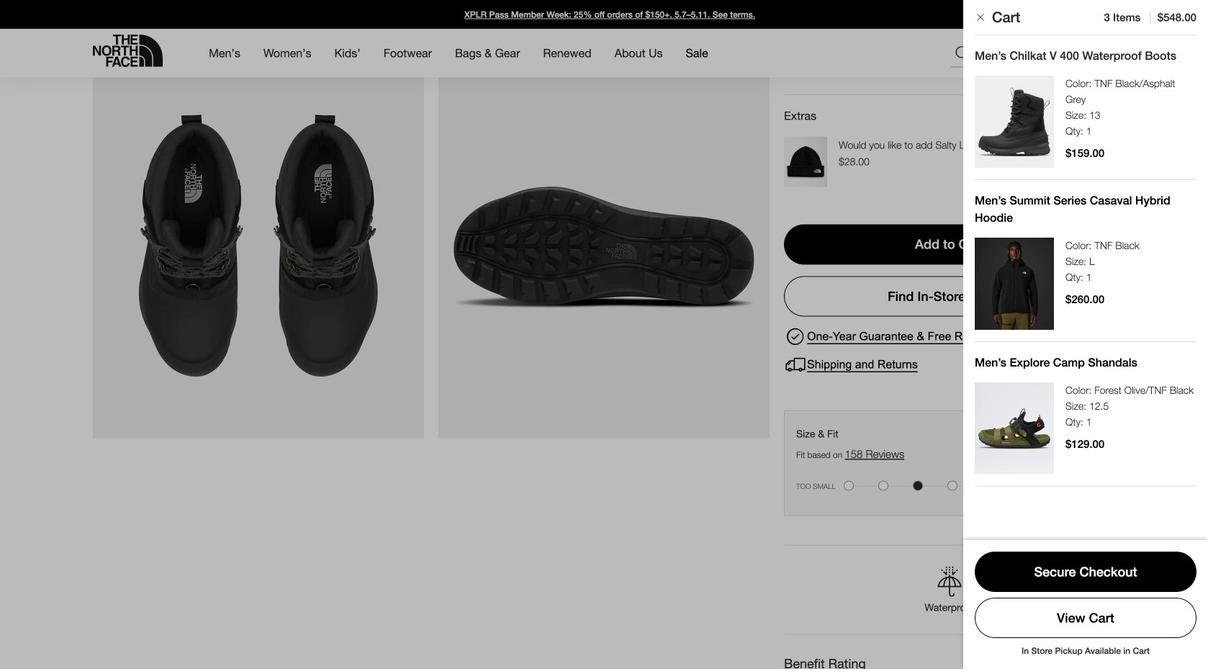 Task type: locate. For each thing, give the bounding box(es) containing it.
the north face home page image
[[93, 35, 163, 67]]

Search search field
[[952, 39, 1081, 68]]

salty lined beanie image
[[785, 137, 828, 187]]

close image
[[1095, 11, 1114, 18], [975, 12, 987, 23]]

list box
[[785, 0, 1116, 20]]

1 horizontal spatial close image
[[1095, 11, 1114, 18]]



Task type: vqa. For each thing, say whether or not it's contained in the screenshot.
Summit for $110.00
no



Task type: describe. For each thing, give the bounding box(es) containing it.
0 horizontal spatial close image
[[975, 12, 987, 23]]

search all image
[[955, 44, 972, 62]]

men's summit series casaval hybrid hoodie image
[[975, 238, 1055, 330]]

men's explore camp shandals image
[[975, 382, 1055, 475]]

men's chilkat v 400 waterproof boots image
[[975, 76, 1055, 168]]



